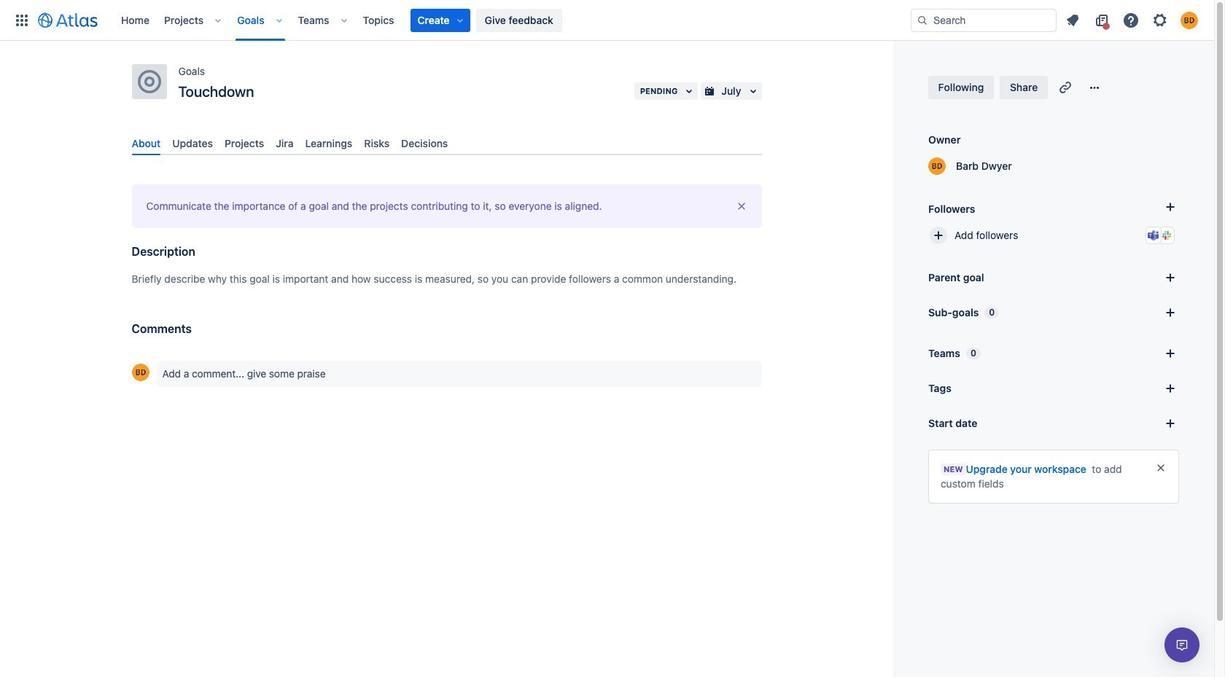 Task type: vqa. For each thing, say whether or not it's contained in the screenshot.
add team icon on the bottom
yes



Task type: locate. For each thing, give the bounding box(es) containing it.
Search field
[[911, 8, 1057, 32]]

msteams logo showing  channels are connected to this goal image
[[1149, 230, 1160, 242]]

0 vertical spatial close banner image
[[736, 201, 748, 212]]

settings image
[[1152, 11, 1170, 29]]

1 horizontal spatial close banner image
[[1156, 463, 1168, 474]]

add a follower image
[[1162, 198, 1180, 216]]

1 vertical spatial close banner image
[[1156, 463, 1168, 474]]

close banner image
[[736, 201, 748, 212], [1156, 463, 1168, 474]]

tab list
[[126, 131, 768, 156]]

banner
[[0, 0, 1215, 41]]

None search field
[[911, 8, 1057, 32]]

set start date image
[[1162, 415, 1180, 433]]

open intercom messenger image
[[1174, 637, 1192, 655]]

goal icon image
[[138, 70, 161, 93]]

more icon image
[[1087, 79, 1104, 96]]

0 horizontal spatial close banner image
[[736, 201, 748, 212]]

switch to... image
[[13, 11, 31, 29]]

add team image
[[1162, 345, 1180, 363]]

search image
[[917, 14, 929, 26]]



Task type: describe. For each thing, give the bounding box(es) containing it.
add follower image
[[930, 227, 948, 244]]

notifications image
[[1065, 11, 1082, 29]]

top element
[[9, 0, 911, 41]]

account image
[[1181, 11, 1199, 29]]

slack logo showing nan channels are connected to this goal image
[[1162, 230, 1173, 242]]

help image
[[1123, 11, 1141, 29]]

add tag image
[[1162, 380, 1180, 398]]



